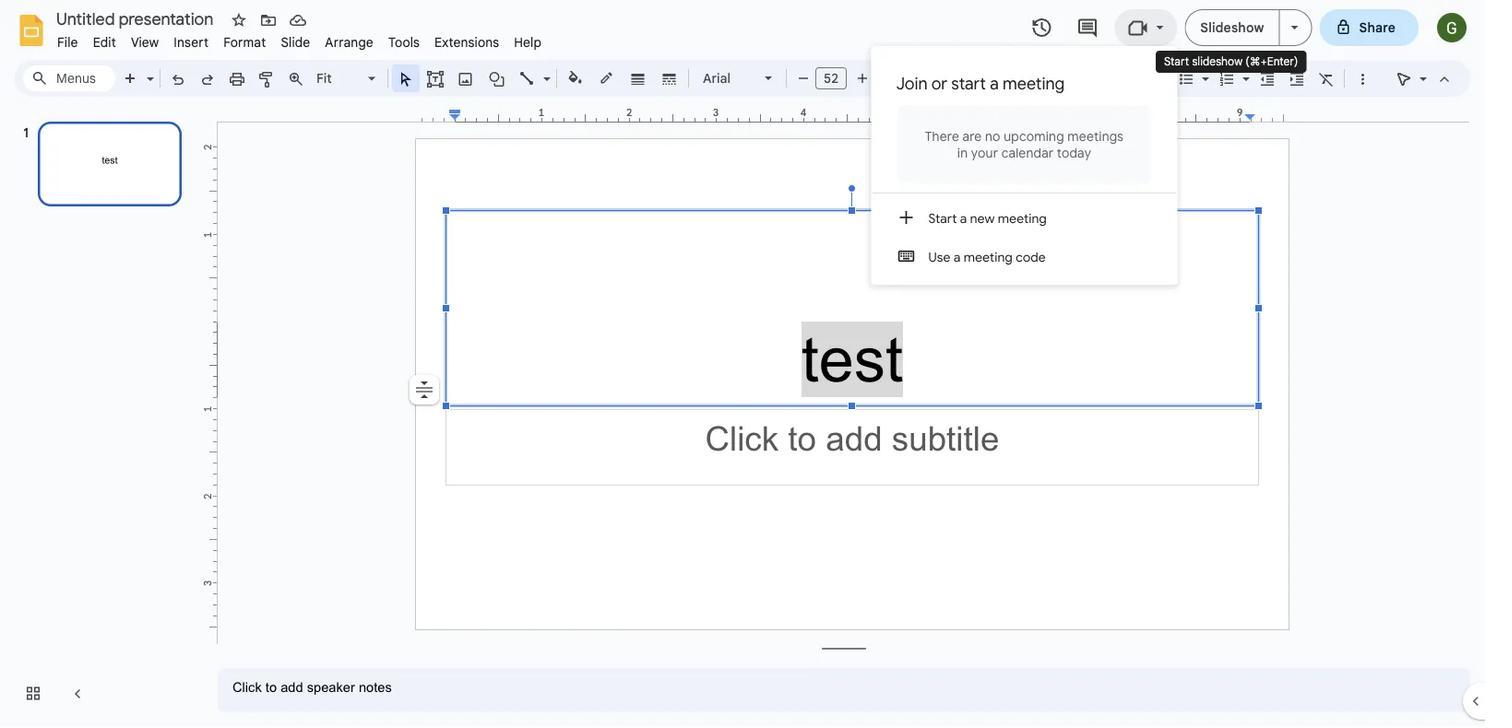 Task type: describe. For each thing, give the bounding box(es) containing it.
view menu item
[[124, 31, 166, 53]]

mode and view toolbar
[[1389, 60, 1459, 97]]

format
[[223, 34, 266, 50]]

bulleted list menu image
[[1197, 66, 1209, 73]]

new slide with layout image
[[142, 66, 154, 73]]

Star checkbox
[[226, 7, 252, 33]]

slide
[[281, 34, 310, 50]]

start slideshow (⌘+enter) image
[[1291, 26, 1298, 30]]

help
[[514, 34, 542, 50]]

view
[[131, 34, 159, 50]]

font list. arial selected. option
[[703, 65, 754, 91]]

menu bar banner
[[0, 0, 1485, 728]]

application containing slideshow
[[0, 0, 1485, 728]]

arrange
[[325, 34, 374, 50]]

menu bar inside the menu bar banner
[[50, 24, 549, 54]]

insert image image
[[455, 65, 476, 91]]

Font size field
[[815, 67, 854, 94]]

Rename text field
[[50, 7, 224, 30]]

main toolbar
[[114, 0, 1377, 716]]

share
[[1359, 19, 1396, 36]]

live pointer settings image
[[1415, 66, 1427, 73]]

format menu item
[[216, 31, 273, 53]]

insert menu item
[[166, 31, 216, 53]]

insert
[[174, 34, 209, 50]]

left margin image
[[417, 108, 460, 122]]

tools
[[388, 34, 420, 50]]

edit menu item
[[85, 31, 124, 53]]

extensions menu item
[[427, 31, 507, 53]]

slideshow
[[1200, 19, 1264, 36]]



Task type: locate. For each thing, give the bounding box(es) containing it.
border color: transparent image
[[596, 65, 618, 89]]

help menu item
[[507, 31, 549, 53]]

slideshow button
[[1185, 9, 1280, 46]]

arial
[[703, 70, 731, 86]]

shrink text on overflow image
[[411, 377, 437, 403]]

tools menu item
[[381, 31, 427, 53]]

border dash option
[[659, 65, 680, 91]]

numbered list menu image
[[1238, 66, 1250, 73]]

edit
[[93, 34, 116, 50]]

right margin image
[[1245, 108, 1289, 122]]

navigation
[[0, 104, 203, 728]]

menu bar containing file
[[50, 24, 549, 54]]

Menus field
[[23, 65, 115, 91]]

Zoom field
[[311, 65, 384, 92]]

fill color: transparent image
[[565, 65, 586, 89]]

file
[[57, 34, 78, 50]]

slide menu item
[[273, 31, 318, 53]]

shape image
[[487, 65, 508, 91]]

arrange menu item
[[318, 31, 381, 53]]

Zoom text field
[[314, 65, 365, 91]]

share button
[[1320, 9, 1419, 46]]

option
[[410, 375, 439, 405]]

extensions
[[435, 34, 499, 50]]

border weight option
[[628, 65, 649, 91]]

menu bar
[[50, 24, 549, 54]]

file menu item
[[50, 31, 85, 53]]

application
[[0, 0, 1485, 728]]

Font size text field
[[816, 67, 846, 89]]

navigation inside application
[[0, 104, 203, 728]]



Task type: vqa. For each thing, say whether or not it's contained in the screenshot.
File menu item on the top left
yes



